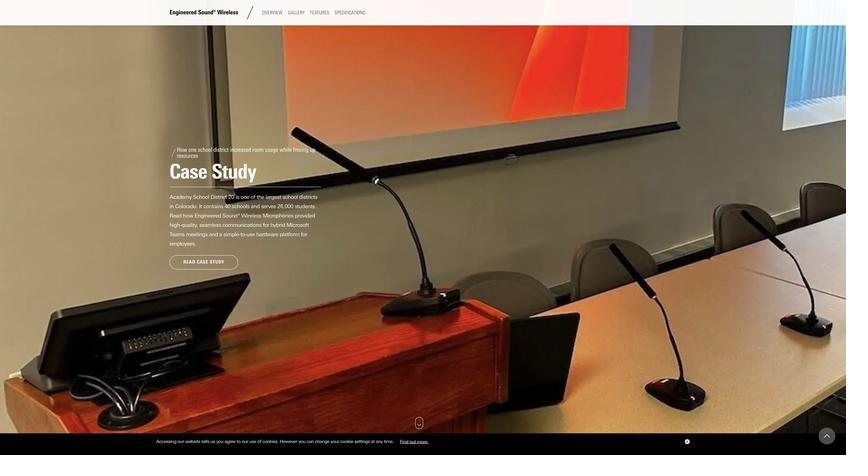 Task type: vqa. For each thing, say whether or not it's contained in the screenshot.
you
yes



Task type: locate. For each thing, give the bounding box(es) containing it.
use down communications
[[247, 231, 255, 238]]

seamless
[[200, 222, 221, 228]]

sound®
[[198, 9, 216, 16], [222, 213, 240, 219]]

employees.
[[170, 241, 196, 247]]

us
[[211, 439, 215, 444]]

use right to
[[250, 439, 256, 444]]

1 you from the left
[[216, 439, 224, 444]]

0 horizontal spatial read
[[170, 213, 182, 219]]

districts
[[299, 194, 318, 200]]

website
[[185, 439, 201, 444]]

simple-
[[223, 231, 240, 238]]

1 horizontal spatial wireless
[[241, 213, 261, 219]]

wireless
[[217, 9, 238, 16], [241, 213, 261, 219]]

our right to
[[242, 439, 248, 444]]

read
[[170, 213, 182, 219], [183, 259, 195, 265]]

0 vertical spatial for
[[263, 222, 269, 228]]

0 vertical spatial engineered
[[170, 9, 197, 16]]

specifications
[[335, 10, 366, 16]]

1 vertical spatial engineered
[[195, 213, 221, 219]]

microphones
[[263, 213, 294, 219]]

use inside academy school district 20 is one of the largest school districts in colorado. it contains 40 schools and serves 26,000 students. read how engineered sound® wireless microphones provided high-quality, seamless communications for hybrid microsoft teams meetings and a simple-to-use hardware platform for employees.
[[247, 231, 255, 238]]

read case study link
[[170, 255, 238, 270]]

find
[[400, 439, 409, 444]]

our left 'website'
[[178, 439, 184, 444]]

read inside academy school district 20 is one of the largest school districts in colorado. it contains 40 schools and serves 26,000 students. read how engineered sound® wireless microphones provided high-quality, seamless communications for hybrid microsoft teams meetings and a simple-to-use hardware platform for employees.
[[170, 213, 182, 219]]

change
[[315, 439, 330, 444]]

wireless up communications
[[241, 213, 261, 219]]

platform
[[280, 231, 300, 238]]

0 vertical spatial of
[[251, 194, 255, 200]]

is
[[236, 194, 239, 200]]

1 vertical spatial of
[[258, 439, 261, 444]]

wireless inside academy school district 20 is one of the largest school districts in colorado. it contains 40 schools and serves 26,000 students. read how engineered sound® wireless microphones provided high-quality, seamless communications for hybrid microsoft teams meetings and a simple-to-use hardware platform for employees.
[[241, 213, 261, 219]]

0 horizontal spatial for
[[263, 222, 269, 228]]

more.
[[417, 439, 429, 444]]

1 horizontal spatial read
[[183, 259, 195, 265]]

cross image
[[686, 440, 689, 443]]

1 vertical spatial read
[[183, 259, 195, 265]]

quality,
[[182, 222, 198, 228]]

of left the
[[251, 194, 255, 200]]

for up hardware
[[263, 222, 269, 228]]

2 our from the left
[[242, 439, 248, 444]]

of left cookies.
[[258, 439, 261, 444]]

school
[[283, 194, 298, 200]]

microsoft
[[287, 222, 309, 228]]

contains
[[204, 203, 223, 210]]

0 horizontal spatial and
[[209, 231, 218, 238]]

academy school district 20 is one of the largest school districts in colorado. it contains 40 schools and serves 26,000 students. read how engineered sound® wireless microphones provided high-quality, seamless communications for hybrid microsoft teams meetings and a simple-to-use hardware platform for employees.
[[170, 194, 318, 247]]

0 horizontal spatial wireless
[[217, 9, 238, 16]]

however
[[280, 439, 297, 444]]

0 vertical spatial and
[[251, 203, 260, 210]]

how
[[183, 213, 193, 219]]

1 horizontal spatial our
[[242, 439, 248, 444]]

0 horizontal spatial of
[[251, 194, 255, 200]]

1 horizontal spatial sound®
[[222, 213, 240, 219]]

communications
[[223, 222, 262, 228]]

read inside button
[[183, 259, 195, 265]]

teams
[[170, 231, 185, 238]]

your
[[331, 439, 339, 444]]

0 horizontal spatial you
[[216, 439, 224, 444]]

0 vertical spatial use
[[247, 231, 255, 238]]

hardware
[[256, 231, 279, 238]]

high-
[[170, 222, 182, 228]]

school
[[193, 194, 209, 200]]

and
[[251, 203, 260, 210], [209, 231, 218, 238]]

sound® inside academy school district 20 is one of the largest school districts in colorado. it contains 40 schools and serves 26,000 students. read how engineered sound® wireless microphones provided high-quality, seamless communications for hybrid microsoft teams meetings and a simple-to-use hardware platform for employees.
[[222, 213, 240, 219]]

use
[[247, 231, 255, 238], [250, 439, 256, 444]]

the
[[257, 194, 264, 200]]

serves
[[261, 203, 276, 210]]

for down "microsoft"
[[301, 231, 307, 238]]

1 vertical spatial sound®
[[222, 213, 240, 219]]

and down the
[[251, 203, 260, 210]]

read up high-
[[170, 213, 182, 219]]

for
[[263, 222, 269, 228], [301, 231, 307, 238]]

our
[[178, 439, 184, 444], [242, 439, 248, 444]]

you
[[216, 439, 224, 444], [299, 439, 306, 444]]

one
[[241, 194, 249, 200]]

academy
[[170, 194, 192, 200]]

district
[[211, 194, 227, 200]]

to
[[237, 439, 241, 444]]

you left can
[[299, 439, 306, 444]]

and left a
[[209, 231, 218, 238]]

1 horizontal spatial of
[[258, 439, 261, 444]]

you right us
[[216, 439, 224, 444]]

26,000
[[277, 203, 293, 210]]

agree
[[225, 439, 236, 444]]

0 vertical spatial sound®
[[198, 9, 216, 16]]

0 horizontal spatial sound®
[[198, 9, 216, 16]]

1 horizontal spatial you
[[299, 439, 306, 444]]

0 horizontal spatial our
[[178, 439, 184, 444]]

wireless left "divider line" image
[[217, 9, 238, 16]]

engineered inside academy school district 20 is one of the largest school districts in colorado. it contains 40 schools and serves 26,000 students. read how engineered sound® wireless microphones provided high-quality, seamless communications for hybrid microsoft teams meetings and a simple-to-use hardware platform for employees.
[[195, 213, 221, 219]]

engineered
[[170, 9, 197, 16], [195, 213, 221, 219]]

case
[[197, 259, 208, 265]]

of
[[251, 194, 255, 200], [258, 439, 261, 444]]

1 vertical spatial for
[[301, 231, 307, 238]]

overview
[[262, 10, 283, 16]]

read left case
[[183, 259, 195, 265]]

0 vertical spatial read
[[170, 213, 182, 219]]

1 vertical spatial wireless
[[241, 213, 261, 219]]

gallery
[[288, 10, 305, 16]]



Task type: describe. For each thing, give the bounding box(es) containing it.
arrow up image
[[824, 433, 830, 439]]

1 our from the left
[[178, 439, 184, 444]]

tells
[[202, 439, 209, 444]]

time.
[[384, 439, 394, 444]]

find out more.
[[400, 439, 429, 444]]

features
[[310, 10, 329, 16]]

at
[[371, 439, 375, 444]]

engineered sound® wireless
[[170, 9, 238, 16]]

schools
[[232, 203, 250, 210]]

in
[[170, 203, 174, 210]]

0 vertical spatial wireless
[[217, 9, 238, 16]]

hybrid
[[271, 222, 285, 228]]

meetings
[[186, 231, 208, 238]]

40
[[225, 203, 231, 210]]

can
[[307, 439, 314, 444]]

colorado.
[[175, 203, 198, 210]]

1 vertical spatial use
[[250, 439, 256, 444]]

largest
[[266, 194, 281, 200]]

find out more. link
[[395, 436, 434, 447]]

2 you from the left
[[299, 439, 306, 444]]

accessing our website tells us you agree to our use of cookies. however you can change your cookie settings at any time.
[[156, 439, 395, 444]]

it
[[199, 203, 202, 210]]

a
[[219, 231, 222, 238]]

1 horizontal spatial and
[[251, 203, 260, 210]]

accessing
[[156, 439, 176, 444]]

1 horizontal spatial for
[[301, 231, 307, 238]]

read case study button
[[170, 255, 238, 270]]

cookie
[[341, 439, 353, 444]]

settings
[[355, 439, 370, 444]]

read case study
[[183, 259, 225, 265]]

provided
[[295, 213, 315, 219]]

any
[[376, 439, 383, 444]]

divider line image
[[244, 6, 257, 19]]

20
[[228, 194, 234, 200]]

1 vertical spatial and
[[209, 231, 218, 238]]

students.
[[295, 203, 316, 210]]

cookies.
[[263, 439, 279, 444]]

to-
[[240, 231, 247, 238]]

of inside academy school district 20 is one of the largest school districts in colorado. it contains 40 schools and serves 26,000 students. read how engineered sound® wireless microphones provided high-quality, seamless communications for hybrid microsoft teams meetings and a simple-to-use hardware platform for employees.
[[251, 194, 255, 200]]

study
[[210, 259, 225, 265]]

out
[[410, 439, 416, 444]]

audio-technica | engineered sound® wireless microphone system image
[[0, 0, 847, 436]]



